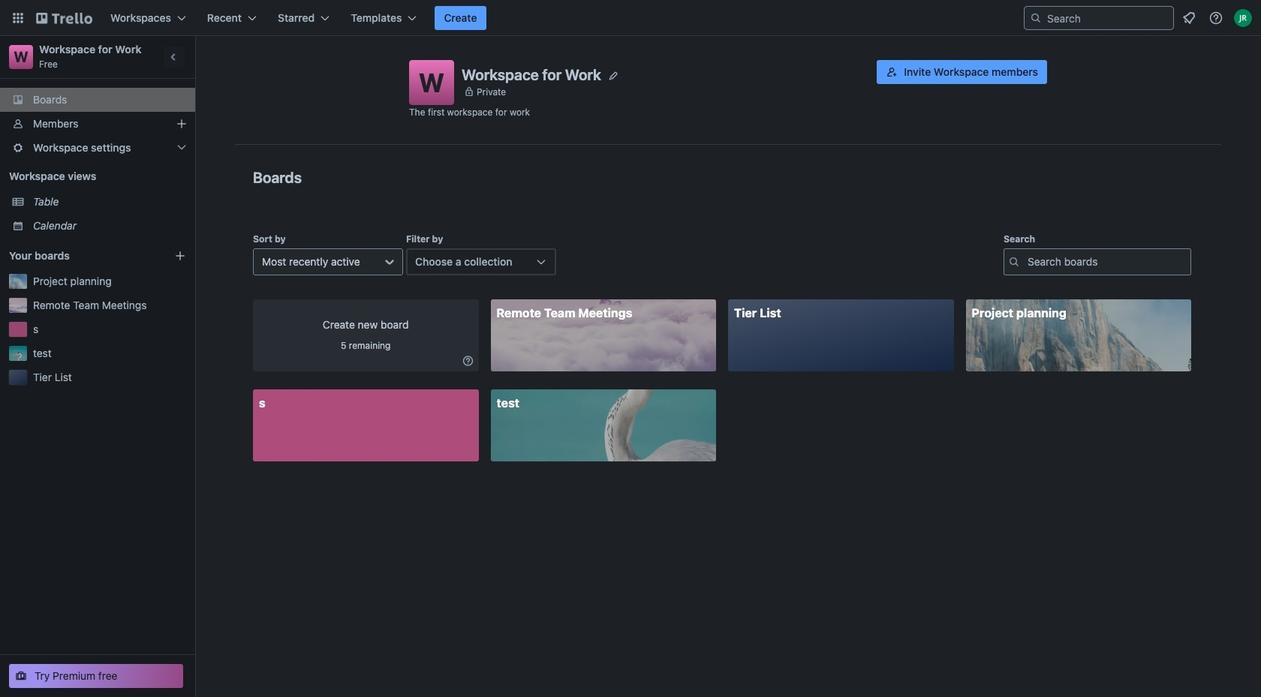 Task type: describe. For each thing, give the bounding box(es) containing it.
sm image
[[461, 354, 476, 369]]

back to home image
[[36, 6, 92, 30]]

jacob rogers (jacobrogers65) image
[[1234, 9, 1252, 27]]

add board image
[[174, 250, 186, 262]]

workspace navigation collapse icon image
[[164, 47, 185, 68]]



Task type: locate. For each thing, give the bounding box(es) containing it.
your boards with 5 items element
[[9, 247, 152, 265]]

open information menu image
[[1209, 11, 1224, 26]]

search image
[[1030, 12, 1042, 24]]

Search field
[[1042, 8, 1173, 29]]

Search boards text field
[[1004, 248, 1191, 275]]

0 notifications image
[[1180, 9, 1198, 27]]

primary element
[[0, 0, 1261, 36]]



Task type: vqa. For each thing, say whether or not it's contained in the screenshot.
Open information menu image
yes



